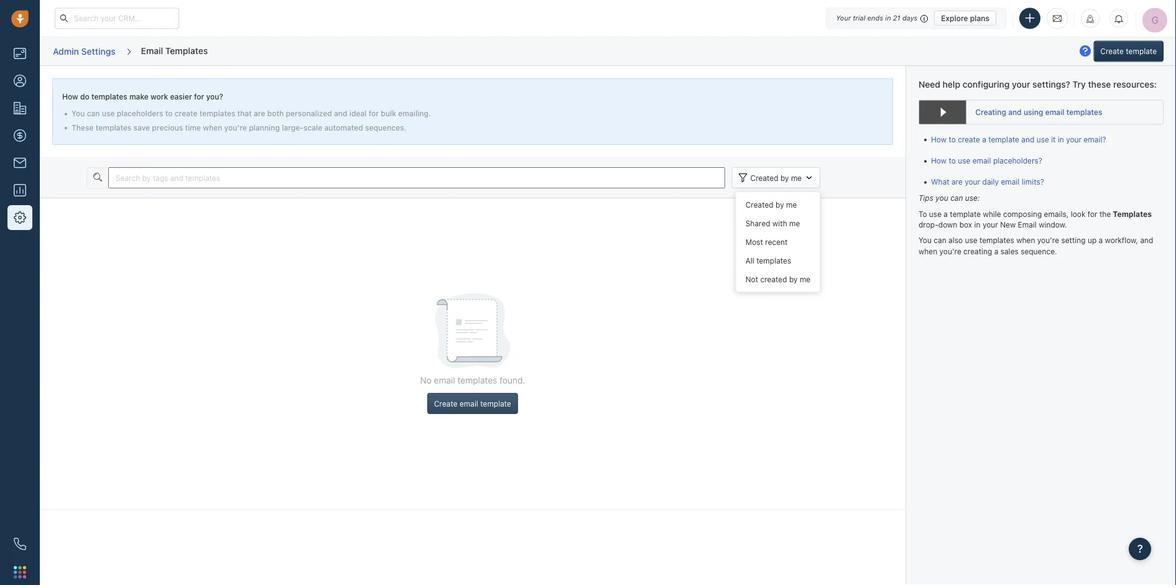 Task type: describe. For each thing, give the bounding box(es) containing it.
explore
[[941, 14, 968, 22]]

email?
[[1084, 135, 1106, 144]]

to for how to use email placeholders?
[[949, 156, 956, 165]]

create inside you can use placeholders to create templates that are both personalized and ideal for bulk emailing. these templates save precious time when you're planning large-scale automated sequences.
[[175, 109, 197, 118]]

2 horizontal spatial when
[[1017, 236, 1035, 245]]

create for create template
[[1101, 47, 1124, 56]]

1 vertical spatial in
[[1058, 135, 1064, 144]]

help
[[943, 79, 961, 90]]

explore plans
[[941, 14, 990, 22]]

to inside you can use placeholders to create templates that are both personalized and ideal for bulk emailing. these templates save precious time when you're planning large-scale automated sequences.
[[165, 109, 173, 118]]

and up placeholders?
[[1022, 135, 1035, 144]]

creating and using email templates
[[976, 108, 1103, 117]]

and left using
[[1008, 108, 1022, 117]]

me right created
[[800, 275, 811, 284]]

to
[[919, 210, 927, 218]]

use inside the you can also use templates when you're setting up a workflow, and when you're creating a sales sequence.
[[965, 236, 978, 245]]

created by me button
[[732, 167, 821, 188]]

templates right do
[[91, 92, 127, 101]]

create email template
[[434, 399, 511, 408]]

email templates
[[141, 45, 208, 56]]

it
[[1051, 135, 1056, 144]]

how for how do templates make work easier for you?
[[62, 92, 78, 101]]

most recent
[[746, 238, 788, 246]]

created inside button
[[751, 174, 779, 182]]

templates up the create email template
[[458, 375, 497, 386]]

by inside created by me button
[[781, 174, 789, 182]]

create template button
[[1094, 41, 1164, 62]]

1 vertical spatial you're
[[1038, 236, 1059, 245]]

how to use email placeholders?
[[931, 156, 1042, 165]]

created by me button
[[732, 167, 821, 188]]

1 vertical spatial create
[[958, 135, 980, 144]]

for inside to use a template while composing emails, look for the templates drop-down box in your new email window.
[[1088, 210, 1098, 218]]

emails,
[[1044, 210, 1069, 218]]

can for use
[[87, 109, 100, 118]]

use:
[[965, 194, 980, 202]]

admin settings link
[[52, 42, 116, 61]]

how to use email placeholders? link
[[931, 156, 1042, 165]]

use inside to use a template while composing emails, look for the templates drop-down box in your new email window.
[[929, 210, 942, 218]]

me inside button
[[791, 174, 802, 182]]

workflow,
[[1105, 236, 1138, 245]]

recent
[[765, 238, 788, 246]]

you
[[936, 194, 949, 202]]

email up what are your daily email limits?
[[973, 156, 991, 165]]

0 horizontal spatial for
[[194, 92, 204, 101]]

automated
[[324, 123, 363, 132]]

1 vertical spatial by
[[776, 200, 784, 209]]

these
[[1088, 79, 1111, 90]]

placeholders
[[117, 109, 163, 118]]

use up what are your daily email limits?
[[958, 156, 971, 165]]

that
[[237, 109, 252, 118]]

creating
[[976, 108, 1006, 117]]

need
[[919, 79, 941, 90]]

while
[[983, 210, 1001, 218]]

email inside 'button'
[[460, 399, 478, 408]]

work
[[151, 92, 168, 101]]

with
[[773, 219, 787, 228]]

trial
[[853, 14, 866, 22]]

not
[[746, 275, 758, 284]]

template up placeholders?
[[989, 135, 1020, 144]]

templates up created
[[757, 256, 791, 265]]

configuring
[[963, 79, 1010, 90]]

days
[[903, 14, 918, 22]]

large-
[[282, 123, 304, 132]]

precious
[[152, 123, 183, 132]]

shared
[[746, 219, 771, 228]]

you're inside you can use placeholders to create templates that are both personalized and ideal for bulk emailing. these templates save precious time when you're planning large-scale automated sequences.
[[224, 123, 247, 132]]

tips
[[919, 194, 934, 202]]

emailing.
[[398, 109, 431, 118]]

create email template button
[[427, 393, 518, 414]]

do
[[80, 92, 89, 101]]

you for you can also use templates when you're setting up a workflow, and when you're creating a sales sequence.
[[919, 236, 932, 245]]

scale
[[304, 123, 322, 132]]

sales
[[1001, 247, 1019, 256]]

the
[[1100, 210, 1111, 218]]

both
[[267, 109, 284, 118]]

what are your daily email limits?
[[931, 178, 1044, 186]]

1 horizontal spatial you're
[[940, 247, 962, 256]]

also
[[949, 236, 963, 245]]

templates left save
[[96, 123, 131, 132]]

and inside the you can also use templates when you're setting up a workflow, and when you're creating a sales sequence.
[[1141, 236, 1154, 245]]

template inside 'button'
[[480, 399, 511, 408]]

time
[[185, 123, 201, 132]]

setting
[[1062, 236, 1086, 245]]

daily
[[983, 178, 999, 186]]

a inside to use a template while composing emails, look for the templates drop-down box in your new email window.
[[944, 210, 948, 218]]

templates down try
[[1067, 108, 1103, 117]]

to use a template while composing emails, look for the templates drop-down box in your new email window.
[[919, 210, 1152, 229]]

created
[[760, 275, 787, 284]]

window.
[[1039, 220, 1067, 229]]

email right 'no'
[[434, 375, 455, 386]]

most
[[746, 238, 763, 246]]

what
[[931, 178, 950, 186]]

you can use placeholders to create templates that are both personalized and ideal for bulk emailing. these templates save precious time when you're planning large-scale automated sequences.
[[72, 109, 431, 132]]

phone element
[[7, 532, 32, 557]]

up
[[1088, 236, 1097, 245]]

admin
[[53, 46, 79, 56]]

new
[[1000, 220, 1016, 229]]

you for you can use placeholders to create templates that are both personalized and ideal for bulk emailing. these templates save precious time when you're planning large-scale automated sequences.
[[72, 109, 85, 118]]

create for create email template
[[434, 399, 458, 408]]

found.
[[500, 375, 525, 386]]

creating
[[964, 247, 992, 256]]

you?
[[206, 92, 223, 101]]

created by me inside button
[[751, 174, 802, 182]]

these
[[72, 123, 94, 132]]

0 vertical spatial email
[[141, 45, 163, 56]]

all templates
[[746, 256, 791, 265]]

ends
[[868, 14, 883, 22]]



Task type: locate. For each thing, give the bounding box(es) containing it.
template
[[1126, 47, 1157, 56], [989, 135, 1020, 144], [950, 210, 981, 218], [480, 399, 511, 408]]

to up the precious
[[165, 109, 173, 118]]

your up the use:
[[965, 178, 980, 186]]

ideal
[[349, 109, 367, 118]]

0 vertical spatial in
[[885, 14, 891, 22]]

your inside to use a template while composing emails, look for the templates drop-down box in your new email window.
[[983, 220, 998, 229]]

you're down 'that'
[[224, 123, 247, 132]]

0 vertical spatial you're
[[224, 123, 247, 132]]

settings?
[[1033, 79, 1071, 90]]

1 vertical spatial created
[[746, 200, 774, 209]]

look
[[1071, 210, 1086, 218]]

your left settings?
[[1012, 79, 1030, 90]]

can
[[87, 109, 100, 118], [951, 194, 963, 202], [934, 236, 947, 245]]

can for also
[[934, 236, 947, 245]]

easier
[[170, 92, 192, 101]]

2 horizontal spatial in
[[1058, 135, 1064, 144]]

template up resources:
[[1126, 47, 1157, 56]]

2 vertical spatial you're
[[940, 247, 962, 256]]

you're up sequence.
[[1038, 236, 1059, 245]]

a right up on the top of page
[[1099, 236, 1103, 245]]

in left 21
[[885, 14, 891, 22]]

create inside create email template 'button'
[[434, 399, 458, 408]]

you down drop-
[[919, 236, 932, 245]]

are up planning
[[254, 109, 265, 118]]

are right what
[[952, 178, 963, 186]]

templates inside the you can also use templates when you're setting up a workflow, and when you're creating a sales sequence.
[[980, 236, 1015, 245]]

use left it
[[1037, 135, 1049, 144]]

bulk
[[381, 109, 396, 118]]

use right to
[[929, 210, 942, 218]]

in
[[885, 14, 891, 22], [1058, 135, 1064, 144], [974, 220, 981, 229]]

0 vertical spatial templates
[[165, 45, 208, 56]]

using
[[1024, 108, 1043, 117]]

settings
[[81, 46, 116, 56]]

1 vertical spatial when
[[1017, 236, 1035, 245]]

and
[[1008, 108, 1022, 117], [334, 109, 347, 118], [1022, 135, 1035, 144], [1141, 236, 1154, 245]]

when
[[203, 123, 222, 132], [1017, 236, 1035, 245], [919, 247, 938, 256]]

templates inside to use a template while composing emails, look for the templates drop-down box in your new email window.
[[1113, 210, 1152, 218]]

down
[[939, 220, 958, 229]]

template up box
[[950, 210, 981, 218]]

when inside you can use placeholders to create templates that are both personalized and ideal for bulk emailing. these templates save precious time when you're planning large-scale automated sequences.
[[203, 123, 222, 132]]

create template
[[1101, 47, 1157, 56]]

1 vertical spatial email
[[1018, 220, 1037, 229]]

create up time
[[175, 109, 197, 118]]

1 horizontal spatial create
[[958, 135, 980, 144]]

Search your CRM... text field
[[55, 8, 179, 29]]

21
[[893, 14, 901, 22]]

and inside you can use placeholders to create templates that are both personalized and ideal for bulk emailing. these templates save precious time when you're planning large-scale automated sequences.
[[334, 109, 347, 118]]

when up sequence.
[[1017, 236, 1035, 245]]

0 horizontal spatial create
[[175, 109, 197, 118]]

0 vertical spatial are
[[254, 109, 265, 118]]

create inside create template button
[[1101, 47, 1124, 56]]

for left bulk
[[369, 109, 379, 118]]

and right workflow,
[[1141, 236, 1154, 245]]

0 horizontal spatial email
[[141, 45, 163, 56]]

create down the no email templates found.
[[434, 399, 458, 408]]

personalized
[[286, 109, 332, 118]]

how to create a template and use it in your email?
[[931, 135, 1106, 144]]

how do templates make work easier for you?
[[62, 92, 223, 101]]

2 horizontal spatial for
[[1088, 210, 1098, 218]]

create right hotspot (open by clicking or pressing space/enter) alert dialog at the right top
[[1101, 47, 1124, 56]]

1 horizontal spatial when
[[919, 247, 938, 256]]

in right it
[[1058, 135, 1064, 144]]

templates up sales
[[980, 236, 1015, 245]]

0 horizontal spatial can
[[87, 109, 100, 118]]

placeholders?
[[993, 156, 1042, 165]]

email right the daily
[[1001, 178, 1020, 186]]

your down while in the right of the page
[[983, 220, 998, 229]]

when right time
[[203, 123, 222, 132]]

1 horizontal spatial are
[[952, 178, 963, 186]]

need help configuring your settings? try these resources:
[[919, 79, 1157, 90]]

sequence.
[[1021, 247, 1057, 256]]

what are your daily email limits? link
[[931, 178, 1044, 186]]

you up these
[[72, 109, 85, 118]]

1 vertical spatial you
[[919, 236, 932, 245]]

0 vertical spatial for
[[194, 92, 204, 101]]

to up what
[[949, 156, 956, 165]]

can inside you can use placeholders to create templates that are both personalized and ideal for bulk emailing. these templates save precious time when you're planning large-scale automated sequences.
[[87, 109, 100, 118]]

0 horizontal spatial in
[[885, 14, 891, 22]]

use inside you can use placeholders to create templates that are both personalized and ideal for bulk emailing. these templates save precious time when you're planning large-scale automated sequences.
[[102, 109, 115, 118]]

1 horizontal spatial you
[[919, 236, 932, 245]]

shared with me
[[746, 219, 800, 228]]

you inside the you can also use templates when you're setting up a workflow, and when you're creating a sales sequence.
[[919, 236, 932, 245]]

email down the no email templates found.
[[460, 399, 478, 408]]

in inside to use a template while composing emails, look for the templates drop-down box in your new email window.
[[974, 220, 981, 229]]

tips you can use:
[[919, 194, 980, 202]]

phone image
[[14, 538, 26, 551]]

2 vertical spatial to
[[949, 156, 956, 165]]

use
[[102, 109, 115, 118], [1037, 135, 1049, 144], [958, 156, 971, 165], [929, 210, 942, 218], [965, 236, 978, 245]]

2 horizontal spatial you're
[[1038, 236, 1059, 245]]

how
[[62, 92, 78, 101], [931, 135, 947, 144], [931, 156, 947, 165]]

use up creating
[[965, 236, 978, 245]]

me
[[791, 174, 802, 182], [786, 200, 797, 209], [789, 219, 800, 228], [800, 275, 811, 284]]

when down drop-
[[919, 247, 938, 256]]

email image
[[1053, 13, 1062, 24]]

can right you
[[951, 194, 963, 202]]

email down composing
[[1018, 220, 1037, 229]]

0 horizontal spatial are
[[254, 109, 265, 118]]

limits?
[[1022, 178, 1044, 186]]

1 vertical spatial are
[[952, 178, 963, 186]]

2 vertical spatial by
[[789, 275, 798, 284]]

2 vertical spatial in
[[974, 220, 981, 229]]

all
[[746, 256, 754, 265]]

2 vertical spatial can
[[934, 236, 947, 245]]

templates
[[91, 92, 127, 101], [1067, 108, 1103, 117], [199, 109, 235, 118], [96, 123, 131, 132], [980, 236, 1015, 245], [757, 256, 791, 265], [458, 375, 497, 386]]

templates right the
[[1113, 210, 1152, 218]]

1 vertical spatial to
[[949, 135, 956, 144]]

by
[[781, 174, 789, 182], [776, 200, 784, 209], [789, 275, 798, 284]]

0 vertical spatial create
[[1101, 47, 1124, 56]]

you can also use templates when you're setting up a workflow, and when you're creating a sales sequence.
[[919, 236, 1154, 256]]

2 vertical spatial when
[[919, 247, 938, 256]]

try
[[1073, 79, 1086, 90]]

0 vertical spatial how
[[62, 92, 78, 101]]

1 vertical spatial can
[[951, 194, 963, 202]]

make
[[129, 92, 149, 101]]

can left the "also"
[[934, 236, 947, 245]]

me up shared with me
[[791, 174, 802, 182]]

email up work
[[141, 45, 163, 56]]

Search by tags and templates text field
[[108, 167, 726, 188]]

0 vertical spatial by
[[781, 174, 789, 182]]

0 vertical spatial created
[[751, 174, 779, 182]]

0 horizontal spatial you're
[[224, 123, 247, 132]]

can up these
[[87, 109, 100, 118]]

you inside you can use placeholders to create templates that are both personalized and ideal for bulk emailing. these templates save precious time when you're planning large-scale automated sequences.
[[72, 109, 85, 118]]

box
[[960, 220, 972, 229]]

how for how to use email placeholders?
[[931, 156, 947, 165]]

are inside you can use placeholders to create templates that are both personalized and ideal for bulk emailing. these templates save precious time when you're planning large-scale automated sequences.
[[254, 109, 265, 118]]

template inside button
[[1126, 47, 1157, 56]]

to up how to use email placeholders? link
[[949, 135, 956, 144]]

to for how to create a template and use it in your email?
[[949, 135, 956, 144]]

1 vertical spatial templates
[[1113, 210, 1152, 218]]

1 horizontal spatial templates
[[1113, 210, 1152, 218]]

1 vertical spatial created by me
[[746, 200, 797, 209]]

a up down
[[944, 210, 948, 218]]

templates
[[165, 45, 208, 56], [1113, 210, 1152, 218]]

for left you?
[[194, 92, 204, 101]]

freshworks switcher image
[[14, 566, 26, 579]]

for
[[194, 92, 204, 101], [369, 109, 379, 118], [1088, 210, 1098, 218]]

for inside you can use placeholders to create templates that are both personalized and ideal for bulk emailing. these templates save precious time when you're planning large-scale automated sequences.
[[369, 109, 379, 118]]

not created by me
[[746, 275, 811, 284]]

your
[[836, 14, 851, 22]]

no email templates found.
[[420, 375, 525, 386]]

your trial ends in 21 days
[[836, 14, 918, 22]]

composing
[[1003, 210, 1042, 218]]

create
[[1101, 47, 1124, 56], [434, 399, 458, 408]]

to
[[165, 109, 173, 118], [949, 135, 956, 144], [949, 156, 956, 165]]

1 horizontal spatial can
[[934, 236, 947, 245]]

0 vertical spatial you
[[72, 109, 85, 118]]

1 horizontal spatial for
[[369, 109, 379, 118]]

plans
[[970, 14, 990, 22]]

0 vertical spatial to
[[165, 109, 173, 118]]

templates up easier
[[165, 45, 208, 56]]

me right with
[[789, 219, 800, 228]]

how to create a template and use it in your email? link
[[931, 135, 1106, 144]]

for left the
[[1088, 210, 1098, 218]]

1 horizontal spatial create
[[1101, 47, 1124, 56]]

email
[[141, 45, 163, 56], [1018, 220, 1037, 229]]

2 horizontal spatial can
[[951, 194, 963, 202]]

1 vertical spatial for
[[369, 109, 379, 118]]

planning
[[249, 123, 280, 132]]

2 vertical spatial for
[[1088, 210, 1098, 218]]

created
[[751, 174, 779, 182], [746, 200, 774, 209]]

a
[[982, 135, 987, 144], [944, 210, 948, 218], [1099, 236, 1103, 245], [995, 247, 999, 256]]

use left placeholders
[[102, 109, 115, 118]]

admin settings
[[53, 46, 116, 56]]

template inside to use a template while composing emails, look for the templates drop-down box in your new email window.
[[950, 210, 981, 218]]

1 vertical spatial create
[[434, 399, 458, 408]]

1 vertical spatial how
[[931, 135, 947, 144]]

0 vertical spatial created by me
[[751, 174, 802, 182]]

you're down the "also"
[[940, 247, 962, 256]]

0 horizontal spatial create
[[434, 399, 458, 408]]

in right box
[[974, 220, 981, 229]]

email right using
[[1045, 108, 1065, 117]]

your right it
[[1066, 135, 1082, 144]]

0 vertical spatial when
[[203, 123, 222, 132]]

you're
[[224, 123, 247, 132], [1038, 236, 1059, 245], [940, 247, 962, 256]]

creating and using email templates link
[[919, 100, 1164, 125]]

0 horizontal spatial you
[[72, 109, 85, 118]]

0 horizontal spatial when
[[203, 123, 222, 132]]

sequences.
[[365, 123, 407, 132]]

2 vertical spatial how
[[931, 156, 947, 165]]

me up with
[[786, 200, 797, 209]]

a up how to use email placeholders? link
[[982, 135, 987, 144]]

0 vertical spatial create
[[175, 109, 197, 118]]

are
[[254, 109, 265, 118], [952, 178, 963, 186]]

no
[[420, 375, 432, 386]]

0 vertical spatial can
[[87, 109, 100, 118]]

how for how to create a template and use it in your email?
[[931, 135, 947, 144]]

email inside to use a template while composing emails, look for the templates drop-down box in your new email window.
[[1018, 220, 1037, 229]]

and up automated
[[334, 109, 347, 118]]

0 horizontal spatial templates
[[165, 45, 208, 56]]

1 horizontal spatial email
[[1018, 220, 1037, 229]]

a left sales
[[995, 247, 999, 256]]

1 horizontal spatial in
[[974, 220, 981, 229]]

hotspot (open by clicking or pressing space/enter) alert dialog
[[1078, 44, 1093, 59]]

you
[[72, 109, 85, 118], [919, 236, 932, 245]]

templates down you?
[[199, 109, 235, 118]]

can inside the you can also use templates when you're setting up a workflow, and when you're creating a sales sequence.
[[934, 236, 947, 245]]

create up how to use email placeholders? link
[[958, 135, 980, 144]]

template down found.
[[480, 399, 511, 408]]



Task type: vqa. For each thing, say whether or not it's contained in the screenshot.
emails,
yes



